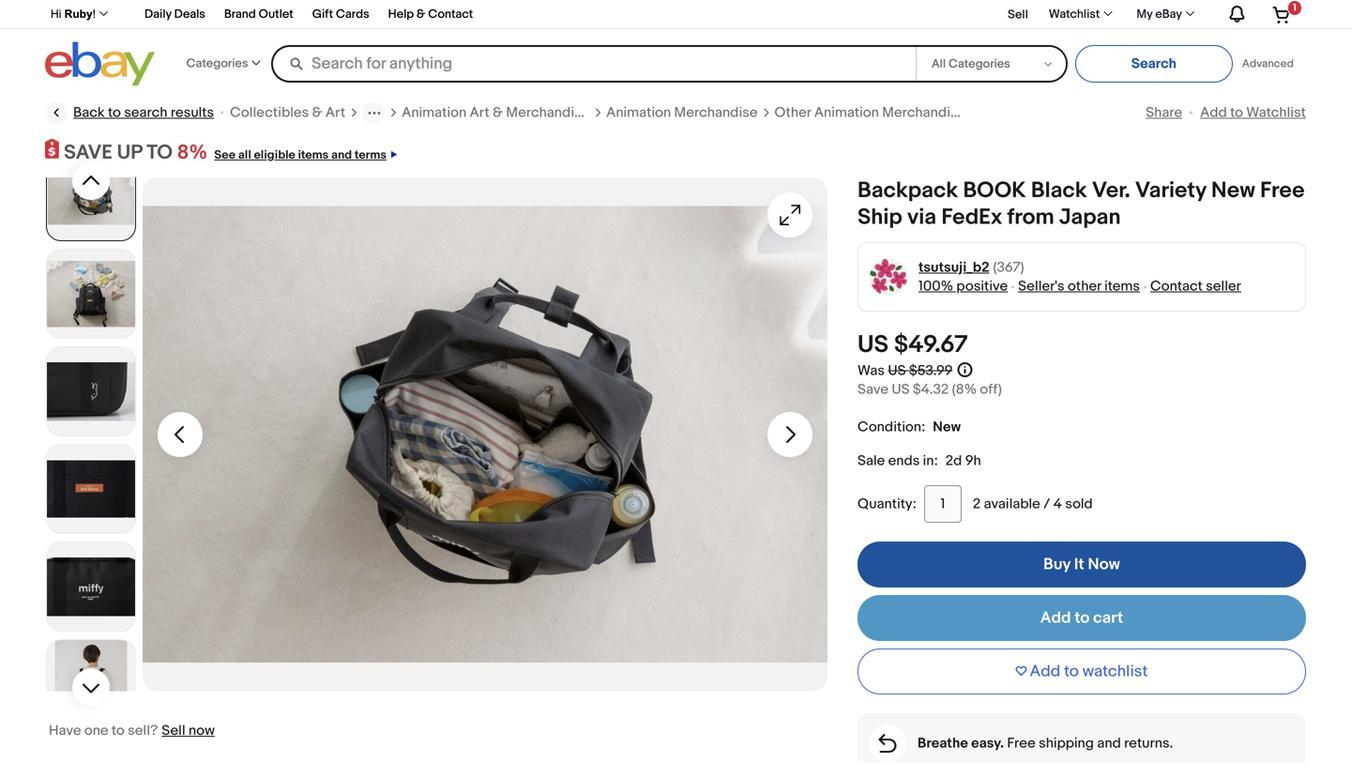 Task type: locate. For each thing, give the bounding box(es) containing it.
seller's other items link
[[1019, 278, 1141, 295]]

banner containing daily deals
[[40, 0, 1307, 91]]

1 horizontal spatial sell
[[1008, 7, 1029, 22]]

/
[[1044, 496, 1051, 513]]

new inside 'backpack book black ver. variety new free ship via fedex from japan'
[[1212, 178, 1256, 204]]

0 horizontal spatial contact
[[428, 7, 473, 22]]

categories button
[[187, 44, 260, 84]]

returns.
[[1125, 735, 1174, 752]]

and for terms
[[331, 148, 352, 162]]

hi ruby !
[[51, 8, 96, 20]]

save
[[64, 140, 113, 165]]

watchlist down advanced
[[1247, 104, 1307, 121]]

free
[[1261, 178, 1305, 204], [1008, 735, 1036, 752]]

to
[[108, 104, 121, 121], [1231, 104, 1244, 121], [1075, 608, 1090, 628], [1065, 662, 1080, 682], [112, 722, 125, 739]]

1 horizontal spatial free
[[1261, 178, 1305, 204]]

notifications image
[[1226, 5, 1248, 23]]

picture 10 of 11 image
[[47, 543, 135, 631]]

picture 7 of 11 image
[[47, 250, 135, 338]]

ebay home image
[[45, 41, 155, 86]]

sell left now
[[162, 722, 186, 739]]

0 vertical spatial new
[[1212, 178, 1256, 204]]

add left cart
[[1041, 608, 1072, 628]]

merchandise inside 'link'
[[506, 104, 590, 121]]

easy.
[[972, 735, 1004, 752]]

(367)
[[994, 259, 1025, 276]]

brand outlet
[[224, 7, 294, 22]]

2 art from the left
[[470, 104, 490, 121]]

backpack book black ver. variety new free ship via fedex from japan - picture 6 of 11 image
[[143, 178, 828, 691]]

to down advanced link
[[1231, 104, 1244, 121]]

back
[[73, 104, 105, 121]]

watchlist inside account navigation
[[1049, 7, 1101, 22]]

2 animation from the left
[[607, 104, 671, 121]]

to inside "add to cart" link
[[1075, 608, 1090, 628]]

watchlist right sell "link" at the right top
[[1049, 7, 1101, 22]]

gift cards
[[312, 7, 369, 22]]

0 vertical spatial items
[[298, 148, 329, 162]]

new right "variety" on the top of the page
[[1212, 178, 1256, 204]]

other animation merchandise
[[775, 104, 966, 121]]

to inside add to watchlist button
[[1065, 662, 1080, 682]]

1 horizontal spatial merchandise
[[675, 104, 758, 121]]

contact
[[428, 7, 473, 22], [1151, 278, 1203, 295]]

tsutsuji_b2 (367)
[[919, 259, 1025, 276]]

free right easy. on the bottom of page
[[1008, 735, 1036, 752]]

brand outlet link
[[224, 4, 294, 26]]

2 horizontal spatial animation
[[815, 104, 879, 121]]

0 horizontal spatial art
[[326, 104, 346, 121]]

daily deals link
[[145, 4, 205, 26]]

1 horizontal spatial animation
[[607, 104, 671, 121]]

variety
[[1136, 178, 1207, 204]]

1 vertical spatial watchlist
[[1247, 104, 1307, 121]]

0 vertical spatial and
[[331, 148, 352, 162]]

art inside animation art & merchandise 'link'
[[470, 104, 490, 121]]

2 vertical spatial add
[[1030, 662, 1061, 682]]

eligible
[[254, 148, 295, 162]]

up
[[117, 140, 142, 165]]

0 horizontal spatial &
[[312, 104, 323, 121]]

merchandise up backpack at the top right of page
[[883, 104, 966, 121]]

0 horizontal spatial animation
[[402, 104, 467, 121]]

see all eligible items and terms
[[214, 148, 387, 162]]

my
[[1137, 7, 1153, 22]]

0 vertical spatial sell
[[1008, 7, 1029, 22]]

1 horizontal spatial new
[[1212, 178, 1256, 204]]

& inside account navigation
[[417, 7, 426, 22]]

and left "returns."
[[1098, 735, 1122, 752]]

& inside 'link'
[[493, 104, 503, 121]]

to left watchlist
[[1065, 662, 1080, 682]]

help & contact
[[388, 7, 473, 22]]

ruby
[[64, 8, 93, 20]]

contact seller link
[[1151, 278, 1242, 295]]

0 vertical spatial free
[[1261, 178, 1305, 204]]

watchlist link
[[1039, 3, 1121, 26]]

2 horizontal spatial merchandise
[[883, 104, 966, 121]]

1 horizontal spatial watchlist
[[1247, 104, 1307, 121]]

&
[[417, 7, 426, 22], [312, 104, 323, 121], [493, 104, 503, 121]]

0 horizontal spatial new
[[933, 419, 961, 436]]

1 vertical spatial add
[[1041, 608, 1072, 628]]

daily
[[145, 7, 172, 22]]

collectibles & art link
[[230, 103, 346, 122]]

add right share button
[[1201, 104, 1228, 121]]

1 vertical spatial new
[[933, 419, 961, 436]]

0 horizontal spatial and
[[331, 148, 352, 162]]

1 vertical spatial sell
[[162, 722, 186, 739]]

other
[[775, 104, 812, 121]]

& for collectibles
[[312, 104, 323, 121]]

brand
[[224, 7, 256, 22]]

japan
[[1060, 204, 1121, 231]]

picture 11 of 11 image
[[47, 640, 135, 729]]

and left terms
[[331, 148, 352, 162]]

merchandise left other
[[675, 104, 758, 121]]

us for was
[[888, 362, 906, 379]]

sell left the watchlist link
[[1008, 7, 1029, 22]]

have
[[49, 722, 81, 739]]

new up 2d
[[933, 419, 961, 436]]

to for search
[[108, 104, 121, 121]]

to right 'back'
[[108, 104, 121, 121]]

items right 'eligible'
[[298, 148, 329, 162]]

back to search results link
[[45, 101, 214, 124]]

condition:
[[858, 419, 926, 436]]

1 horizontal spatial and
[[1098, 735, 1122, 752]]

all
[[238, 148, 251, 162]]

outlet
[[259, 7, 294, 22]]

2 vertical spatial us
[[892, 381, 910, 398]]

sell inside account navigation
[[1008, 7, 1029, 22]]

0 vertical spatial contact
[[428, 7, 473, 22]]

0 horizontal spatial merchandise
[[506, 104, 590, 121]]

my ebay
[[1137, 7, 1183, 22]]

None submit
[[1076, 45, 1233, 83]]

banner
[[40, 0, 1307, 91]]

0 vertical spatial us
[[858, 331, 889, 360]]

animation inside 'link'
[[402, 104, 467, 121]]

0 vertical spatial add
[[1201, 104, 1228, 121]]

ends
[[889, 453, 920, 470]]

us
[[858, 331, 889, 360], [888, 362, 906, 379], [892, 381, 910, 398]]

animation
[[402, 104, 467, 121], [607, 104, 671, 121], [815, 104, 879, 121]]

merchandise down the search for anything text field
[[506, 104, 590, 121]]

1
[[1294, 2, 1297, 14]]

$53.99
[[910, 362, 953, 379]]

add to watchlist
[[1201, 104, 1307, 121]]

add for add to watchlist
[[1030, 662, 1061, 682]]

share button
[[1146, 104, 1183, 121]]

1 animation from the left
[[402, 104, 467, 121]]

free down add to watchlist
[[1261, 178, 1305, 204]]

add down add to cart
[[1030, 662, 1061, 682]]

1 link
[[1262, 0, 1304, 27]]

art
[[326, 104, 346, 121], [470, 104, 490, 121]]

to for watchlist
[[1231, 104, 1244, 121]]

watchlist
[[1083, 662, 1149, 682]]

0 vertical spatial watchlist
[[1049, 7, 1101, 22]]

contact right help at the top left of page
[[428, 7, 473, 22]]

items right other
[[1105, 278, 1141, 295]]

add inside button
[[1030, 662, 1061, 682]]

in:
[[923, 453, 939, 470]]

1 art from the left
[[326, 104, 346, 121]]

advanced
[[1243, 57, 1295, 70]]

0 horizontal spatial items
[[298, 148, 329, 162]]

it
[[1075, 555, 1085, 575]]

watchlist
[[1049, 7, 1101, 22], [1247, 104, 1307, 121]]

via
[[908, 204, 937, 231]]

breathe easy. free shipping and returns.
[[918, 735, 1174, 752]]

(8%
[[953, 381, 977, 398]]

to left cart
[[1075, 608, 1090, 628]]

1 vertical spatial contact
[[1151, 278, 1203, 295]]

1 merchandise from the left
[[506, 104, 590, 121]]

3 merchandise from the left
[[883, 104, 966, 121]]

1 horizontal spatial art
[[470, 104, 490, 121]]

picture 8 of 11 image
[[47, 347, 135, 436]]

sale ends in: 2d 9h
[[858, 453, 982, 470]]

new inside condition: new
[[933, 419, 961, 436]]

free inside 'backpack book black ver. variety new free ship via fedex from japan'
[[1261, 178, 1305, 204]]

us up was
[[858, 331, 889, 360]]

1 vertical spatial items
[[1105, 278, 1141, 295]]

terms
[[355, 148, 387, 162]]

and
[[331, 148, 352, 162], [1098, 735, 1122, 752]]

2 horizontal spatial &
[[493, 104, 503, 121]]

fedex
[[942, 204, 1003, 231]]

0 horizontal spatial watchlist
[[1049, 7, 1101, 22]]

0 horizontal spatial free
[[1008, 735, 1036, 752]]

add to watchlist
[[1030, 662, 1149, 682]]

1 vertical spatial free
[[1008, 735, 1036, 752]]

have one to sell? sell now
[[49, 722, 215, 739]]

us down 'was us $53.99'
[[892, 381, 910, 398]]

us right was
[[888, 362, 906, 379]]

to inside the back to search results link
[[108, 104, 121, 121]]

see
[[214, 148, 236, 162]]

1 horizontal spatial &
[[417, 7, 426, 22]]

categories
[[187, 56, 248, 71]]

tsutsuji_b2 image
[[870, 258, 908, 296]]

buy it now link
[[858, 542, 1307, 588]]

!
[[93, 8, 96, 20]]

contact left "seller"
[[1151, 278, 1203, 295]]

advanced link
[[1233, 45, 1304, 83]]

off)
[[980, 381, 1002, 398]]

1 vertical spatial us
[[888, 362, 906, 379]]

100% positive
[[919, 278, 1008, 295]]

1 vertical spatial and
[[1098, 735, 1122, 752]]



Task type: vqa. For each thing, say whether or not it's contained in the screenshot.
'It' inside the Buy It Now link
no



Task type: describe. For each thing, give the bounding box(es) containing it.
add to cart
[[1041, 608, 1124, 628]]

daily deals
[[145, 7, 205, 22]]

other animation merchandise link
[[775, 103, 966, 122]]

0 horizontal spatial sell
[[162, 722, 186, 739]]

deals
[[174, 7, 205, 22]]

book
[[964, 178, 1027, 204]]

seller's
[[1019, 278, 1065, 295]]

2 merchandise from the left
[[675, 104, 758, 121]]

animation for animation merchandise
[[607, 104, 671, 121]]

us $49.67
[[858, 331, 968, 360]]

buy
[[1044, 555, 1071, 575]]

$49.67
[[894, 331, 968, 360]]

ship
[[858, 204, 903, 231]]

1 horizontal spatial contact
[[1151, 278, 1203, 295]]

picture 9 of 11 image
[[47, 445, 135, 533]]

cart
[[1094, 608, 1124, 628]]

gift cards link
[[312, 4, 369, 26]]

contact seller
[[1151, 278, 1242, 295]]

add for add to cart
[[1041, 608, 1072, 628]]

positive
[[957, 278, 1008, 295]]

tsutsuji_b2 link
[[919, 258, 990, 277]]

save
[[858, 381, 889, 398]]

help
[[388, 7, 414, 22]]

was
[[858, 362, 885, 379]]

save up to 8%
[[64, 140, 208, 165]]

gift
[[312, 7, 333, 22]]

now
[[189, 722, 215, 739]]

shipping
[[1039, 735, 1095, 752]]

backpack book black ver. variety new free ship via fedex from japan
[[858, 178, 1305, 231]]

art inside collectibles & art link
[[326, 104, 346, 121]]

and for returns.
[[1098, 735, 1122, 752]]

animation merchandise
[[607, 104, 758, 121]]

to right one on the bottom left of the page
[[112, 722, 125, 739]]

to for cart
[[1075, 608, 1090, 628]]

sold
[[1066, 496, 1093, 513]]

& for help
[[417, 7, 426, 22]]

picture 6 of 11 image
[[47, 152, 135, 240]]

other
[[1068, 278, 1102, 295]]

with details__icon image
[[879, 734, 897, 753]]

us for save
[[892, 381, 910, 398]]

ebay
[[1156, 7, 1183, 22]]

sell link
[[1000, 7, 1037, 22]]

back to search results
[[73, 104, 214, 121]]

2d
[[946, 453, 963, 470]]

see all eligible items and terms link
[[208, 140, 397, 165]]

results
[[171, 104, 214, 121]]

Search for anything text field
[[274, 47, 912, 81]]

animation merchandise link
[[607, 103, 758, 122]]

100% positive link
[[919, 278, 1008, 295]]

sell now link
[[162, 722, 215, 739]]

2 available / 4 sold
[[973, 496, 1093, 513]]

seller
[[1207, 278, 1242, 295]]

save us $4.32 (8% off)
[[858, 381, 1002, 398]]

from
[[1008, 204, 1055, 231]]

help & contact link
[[388, 4, 473, 26]]

animation for animation art & merchandise
[[402, 104, 467, 121]]

animation art & merchandise link
[[402, 103, 590, 122]]

sale
[[858, 453, 885, 470]]

$4.32
[[913, 381, 949, 398]]

black
[[1032, 178, 1088, 204]]

buy it now
[[1044, 555, 1121, 575]]

collectibles
[[230, 104, 309, 121]]

seller's other items
[[1019, 278, 1141, 295]]

one
[[84, 722, 108, 739]]

sell?
[[128, 722, 158, 739]]

search
[[124, 104, 168, 121]]

100%
[[919, 278, 954, 295]]

breathe
[[918, 735, 969, 752]]

9h
[[966, 453, 982, 470]]

add to watchlist button
[[858, 649, 1307, 695]]

3 animation from the left
[[815, 104, 879, 121]]

tsutsuji_b2
[[919, 259, 990, 276]]

contact inside account navigation
[[428, 7, 473, 22]]

quantity:
[[858, 496, 917, 513]]

share
[[1146, 104, 1183, 121]]

Quantity: text field
[[925, 485, 962, 523]]

condition: new
[[858, 419, 961, 436]]

ver.
[[1093, 178, 1131, 204]]

now
[[1088, 555, 1121, 575]]

available
[[984, 496, 1041, 513]]

1 horizontal spatial items
[[1105, 278, 1141, 295]]

add for add to watchlist
[[1201, 104, 1228, 121]]

to for watchlist
[[1065, 662, 1080, 682]]

collectibles & art
[[230, 104, 346, 121]]

4
[[1054, 496, 1063, 513]]

items inside 'see all eligible items and terms' link
[[298, 148, 329, 162]]

backpack
[[858, 178, 959, 204]]

account navigation
[[40, 0, 1307, 29]]



